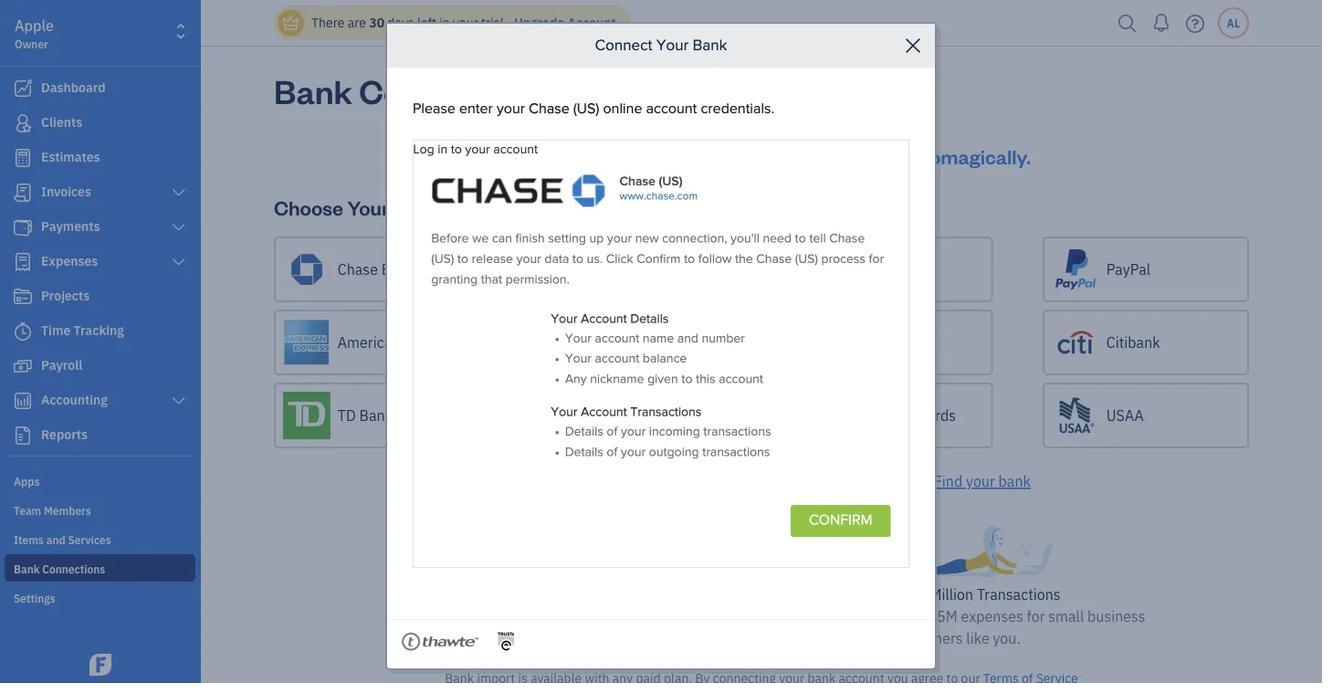 Task type: locate. For each thing, give the bounding box(es) containing it.
citibank
[[1107, 333, 1161, 352]]

for left tax
[[775, 143, 800, 169]]

your
[[520, 143, 563, 169], [348, 194, 390, 220]]

over down 35 at the bottom right of page
[[897, 607, 925, 626]]

tax
[[804, 143, 838, 169]]

bank?
[[590, 472, 629, 491]]

0 vertical spatial we
[[633, 472, 653, 491]]

0 vertical spatial for
[[775, 143, 800, 169]]

over inside over 35 million transactions we've imported over 35m expenses for small business owners like you.
[[897, 607, 925, 626]]

express
[[404, 333, 456, 352]]

0 horizontal spatial we
[[455, 607, 476, 626]]

over 35 million transactions we've imported over 35m expenses for small business owners like you.
[[790, 585, 1146, 648]]

one
[[679, 143, 716, 169], [644, 333, 670, 352]]

1 horizontal spatial over
[[897, 607, 925, 626]]

don't see your bank? we support over 14,000 financial institutions. find your bank
[[492, 472, 1031, 491]]

expenses
[[567, 143, 655, 169]]

timer image
[[12, 323, 34, 341]]

chevron large down image
[[170, 185, 187, 200], [170, 220, 187, 235], [170, 255, 187, 270], [170, 394, 187, 408]]

use
[[479, 607, 502, 626]]

owners
[[915, 629, 964, 648]]

estimate image
[[12, 149, 34, 167]]

chart image
[[12, 392, 34, 410]]

dashboard image
[[12, 79, 34, 98]]

for
[[775, 143, 800, 169], [1027, 607, 1046, 626]]

ssl
[[559, 607, 583, 626]]

bank of america
[[594, 260, 702, 279]]

0 vertical spatial your
[[520, 143, 563, 169]]

your
[[453, 14, 479, 31], [557, 472, 586, 491], [967, 472, 996, 491], [562, 629, 592, 648]]

of
[[631, 260, 644, 279]]

bank right pnc
[[626, 406, 659, 425]]

over left 14,000
[[711, 472, 740, 491]]

all
[[492, 143, 517, 169]]

your right all
[[520, 143, 563, 169]]

all your expenses in one place for tax time. automagically.
[[492, 143, 1032, 169]]

like
[[967, 629, 990, 648]]

your down ssl
[[562, 629, 592, 648]]

pnc bank
[[594, 406, 659, 425]]

1 vertical spatial over
[[897, 607, 925, 626]]

apple
[[15, 16, 54, 35]]

apple owner
[[15, 16, 54, 51]]

0 vertical spatial in
[[440, 14, 450, 31]]

0 horizontal spatial one
[[644, 333, 670, 352]]

1 horizontal spatial we
[[633, 472, 653, 491]]

1 vertical spatial for
[[1027, 607, 1046, 626]]

automagically.
[[897, 143, 1032, 169]]

dialog
[[0, 0, 1323, 683]]

your right see
[[557, 472, 586, 491]]

14,000
[[743, 472, 791, 491]]

we right bank?
[[633, 472, 653, 491]]

settings image
[[14, 590, 196, 605]]

one left place
[[679, 143, 716, 169]]

crown image
[[281, 13, 301, 32]]

0 horizontal spatial your
[[348, 194, 390, 220]]

money image
[[12, 357, 34, 375]]

business
[[1088, 607, 1146, 626]]

1 horizontal spatial for
[[1027, 607, 1046, 626]]

cards
[[919, 406, 957, 425]]

place
[[720, 143, 771, 169]]

client image
[[12, 114, 34, 132]]

1 chevron large down image from the top
[[170, 185, 187, 200]]

for down transactions
[[1027, 607, 1046, 626]]

we
[[633, 472, 653, 491], [455, 607, 476, 626]]

0 vertical spatial over
[[711, 472, 740, 491]]

apps image
[[14, 473, 196, 488]]

support
[[657, 472, 708, 491]]

get
[[467, 194, 501, 220]]

you.
[[994, 629, 1021, 648]]

30
[[369, 14, 385, 31]]

choose your bank to get started
[[274, 194, 574, 220]]

trial.
[[482, 14, 508, 31]]

2 chevron large down image from the top
[[170, 220, 187, 235]]

bank).
[[595, 629, 636, 648]]

payment image
[[12, 218, 34, 237]]

1 horizontal spatial in
[[659, 143, 675, 169]]

td bank usa
[[338, 406, 424, 425]]

in right left at the top of the page
[[440, 14, 450, 31]]

in right expenses
[[659, 143, 675, 169]]

citi
[[851, 406, 872, 425]]

bank right 'td'
[[359, 406, 393, 425]]

owner
[[15, 37, 48, 51]]

to
[[445, 194, 463, 220]]

bank down there
[[274, 69, 353, 112]]

1 vertical spatial we
[[455, 607, 476, 626]]

chevron large down image for payment image in the left of the page
[[170, 220, 187, 235]]

3 chevron large down image from the top
[[170, 255, 187, 270]]

your inside we use 128-bit ssl encryption (the same as your bank).
[[562, 629, 592, 648]]

bank
[[274, 69, 353, 112], [394, 194, 441, 220], [382, 260, 415, 279], [594, 260, 628, 279], [359, 406, 393, 425], [626, 406, 659, 425]]

over
[[711, 472, 740, 491], [897, 607, 925, 626]]

4 chevron large down image from the top
[[170, 394, 187, 408]]

your for all
[[520, 143, 563, 169]]

1 vertical spatial your
[[348, 194, 390, 220]]

paypal
[[1107, 260, 1151, 279]]

0 vertical spatial one
[[679, 143, 716, 169]]

in
[[440, 14, 450, 31], [659, 143, 675, 169]]

we left 'use'
[[455, 607, 476, 626]]

go to help image
[[1181, 10, 1211, 37]]

0 horizontal spatial over
[[711, 472, 740, 491]]

choose
[[274, 194, 344, 220]]

your right choose
[[348, 194, 390, 220]]

upgrade account link
[[511, 14, 616, 31]]

imported
[[833, 607, 893, 626]]

for inside over 35 million transactions we've imported over 35m expenses for small business owners like you.
[[1027, 607, 1046, 626]]

expenses
[[962, 607, 1024, 626]]

american
[[338, 333, 400, 352]]

1 horizontal spatial your
[[520, 143, 563, 169]]

0 horizontal spatial for
[[775, 143, 800, 169]]

one right capital at the left
[[644, 333, 670, 352]]



Task type: describe. For each thing, give the bounding box(es) containing it.
bank right chase on the left top
[[382, 260, 415, 279]]

left
[[417, 14, 437, 31]]

project image
[[12, 288, 34, 306]]

find
[[935, 472, 963, 491]]

your left trial.
[[453, 14, 479, 31]]

american express
[[338, 333, 456, 352]]

there
[[312, 14, 345, 31]]

we've
[[790, 607, 830, 626]]

same
[[505, 629, 541, 648]]

see
[[531, 472, 554, 491]]

your right find
[[967, 472, 996, 491]]

bank connections image
[[14, 561, 196, 576]]

encryption
[[586, 607, 657, 626]]

capital one
[[594, 333, 670, 352]]

wells fargo
[[851, 260, 926, 279]]

chase
[[338, 260, 378, 279]]

started
[[505, 194, 574, 220]]

expense image
[[12, 253, 34, 271]]

as
[[544, 629, 559, 648]]

0 horizontal spatial in
[[440, 14, 450, 31]]

items and services image
[[14, 532, 196, 546]]

chevron large down image for chart icon
[[170, 394, 187, 408]]

1 vertical spatial one
[[644, 333, 670, 352]]

wells
[[851, 260, 887, 279]]

account
[[568, 14, 616, 31]]

are
[[348, 14, 366, 31]]

report image
[[12, 427, 34, 445]]

bit
[[538, 607, 555, 626]]

we use 128-bit ssl encryption (the same as your bank).
[[455, 607, 657, 648]]

128-
[[506, 607, 538, 626]]

credit
[[876, 406, 915, 425]]

citi credit cards
[[851, 406, 957, 425]]

financial
[[795, 472, 850, 491]]

don't
[[492, 472, 527, 491]]

freshbooks image
[[86, 654, 115, 676]]

chevron large down image for expense icon
[[170, 255, 187, 270]]

usaa
[[1107, 406, 1144, 425]]

search image
[[1114, 10, 1143, 37]]

connections
[[359, 69, 551, 112]]

35
[[910, 585, 927, 604]]

million
[[931, 585, 974, 604]]

1 vertical spatial in
[[659, 143, 675, 169]]

chase bank
[[338, 260, 415, 279]]

there are 30 days left in your trial. upgrade account
[[312, 14, 616, 31]]

invoice image
[[12, 184, 34, 202]]

(the
[[475, 629, 501, 648]]

bank left to
[[394, 194, 441, 220]]

bank connections
[[274, 69, 551, 112]]

35m
[[929, 607, 958, 626]]

upgrade
[[515, 14, 565, 31]]

find your bank link
[[935, 472, 1031, 491]]

transactions
[[978, 585, 1061, 604]]

your for choose
[[348, 194, 390, 220]]

1 horizontal spatial one
[[679, 143, 716, 169]]

small
[[1049, 607, 1085, 626]]

td
[[338, 406, 356, 425]]

over for 14,000
[[711, 472, 740, 491]]

america
[[647, 260, 702, 279]]

bank left of
[[594, 260, 628, 279]]

chevron large down image for invoice icon
[[170, 185, 187, 200]]

team members image
[[14, 502, 196, 517]]

time.
[[842, 143, 893, 169]]

main element
[[0, 0, 247, 683]]

days
[[388, 14, 414, 31]]

over for 35m
[[897, 607, 925, 626]]

we inside we use 128-bit ssl encryption (the same as your bank).
[[455, 607, 476, 626]]

institutions.
[[854, 472, 931, 491]]

bank
[[999, 472, 1031, 491]]

over
[[875, 585, 906, 604]]

usa
[[396, 406, 424, 425]]

pnc
[[594, 406, 623, 425]]

fargo
[[890, 260, 926, 279]]

capital
[[594, 333, 640, 352]]



Task type: vqa. For each thing, say whether or not it's contained in the screenshot.
TD BANK USA
yes



